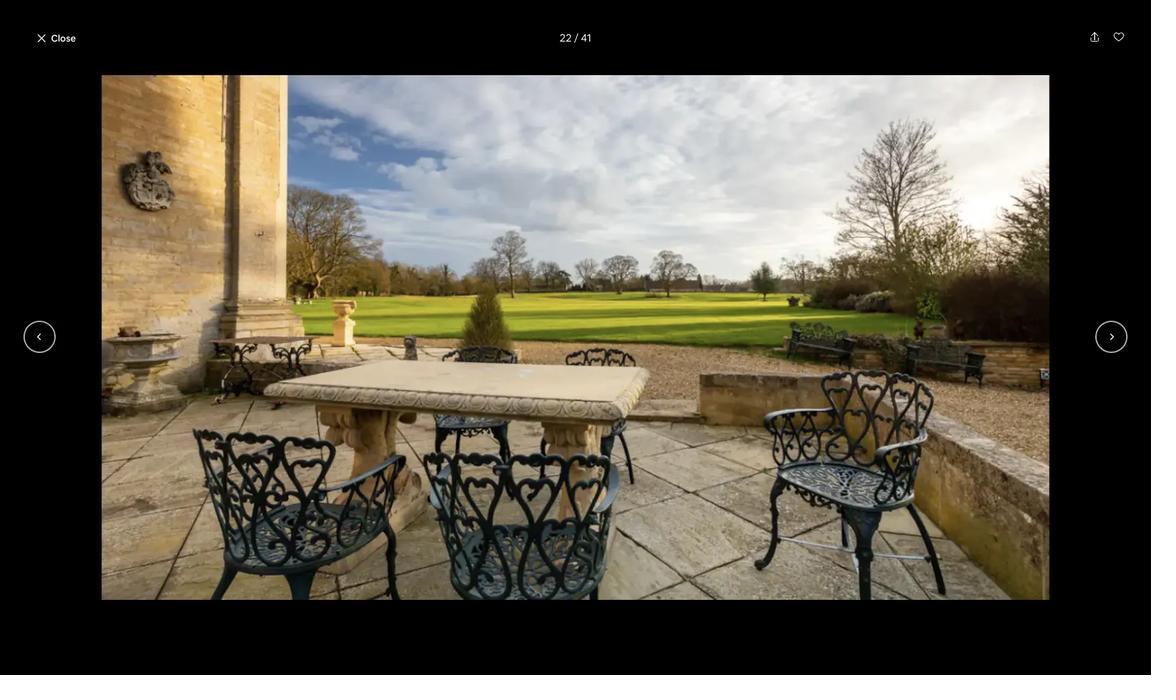 Task type: vqa. For each thing, say whether or not it's contained in the screenshot.
'HOTEL'
no



Task type: locate. For each thing, give the bounding box(es) containing it.
· left 18
[[255, 533, 257, 547]]

1 horizontal spatial 4.91
[[864, 533, 881, 545]]

featured
[[243, 586, 288, 600]]

share button
[[855, 93, 906, 115]]

featured in conde nast traveller, february 2023
[[243, 586, 398, 616]]

4.91
[[212, 97, 229, 109], [864, 533, 881, 545]]

· left hinwick,
[[288, 97, 291, 111]]

listing image 20 image
[[327, 0, 573, 115], [327, 0, 573, 115]]

35 right the night on the bottom right of page
[[889, 533, 899, 545]]

22 / 41
[[560, 31, 591, 45]]

35
[[236, 97, 247, 109], [889, 533, 899, 545]]

· right the night on the bottom right of page
[[883, 533, 886, 545]]

show
[[855, 456, 880, 468]]

magnificent historic luxury country manor house
[[200, 68, 608, 91]]

listing image 24 image
[[578, 459, 824, 624], [578, 459, 824, 624]]

historic
[[301, 68, 365, 91]]

4.91 · 35 reviews down the magnificent
[[212, 97, 283, 109]]

11.5
[[376, 533, 393, 547]]

conde
[[243, 604, 272, 616]]

35 reviews button
[[236, 97, 283, 110]]

1 vertical spatial 4.91
[[864, 533, 881, 545]]

entire villa hosted by dillon 16+ guests · 18 bedrooms · 19 beds · 11.5 baths
[[200, 510, 423, 547]]

4.91 · 35 reviews up 1/1/2024
[[864, 533, 934, 545]]

$5,461 $4,369 night
[[718, 528, 841, 547]]

4.91 right the night on the bottom right of page
[[864, 533, 881, 545]]

learn more about the host, dillon. image
[[601, 511, 638, 549], [601, 511, 638, 549]]

0 vertical spatial 4.91
[[212, 97, 229, 109]]

19
[[331, 533, 341, 547]]

0 vertical spatial 4.91 · 35 reviews
[[212, 97, 283, 109]]

reviews
[[249, 97, 283, 109], [901, 533, 934, 545]]

the red dining room - historic luxury 60 minutres from london image
[[769, 128, 951, 309]]

0 horizontal spatial 35
[[236, 97, 247, 109]]

country
[[428, 68, 496, 91]]

share
[[876, 98, 901, 110]]

hinwick, england, united kingdom button
[[296, 95, 448, 111]]

4.91 down the magnificent
[[212, 97, 229, 109]]

41
[[581, 31, 591, 45]]

listing image 22 image
[[64, 75, 1087, 600], [64, 75, 1087, 600], [327, 120, 824, 454], [327, 120, 824, 454]]

manor
[[500, 68, 552, 91]]

1 vertical spatial reviews
[[901, 533, 934, 545]]

1 horizontal spatial 35
[[889, 533, 899, 545]]

· left 35 reviews button
[[231, 97, 234, 109]]

kingdom
[[407, 97, 448, 109]]

dialog
[[0, 0, 1151, 675]]

1/1/2024
[[834, 580, 871, 592]]

18
[[259, 533, 270, 547]]

1 horizontal spatial 4.91 · 35 reviews
[[864, 533, 934, 545]]

4.91 · 35 reviews
[[212, 97, 283, 109], [864, 533, 934, 545]]

house
[[555, 68, 608, 91]]

luxury
[[369, 68, 424, 91]]

listing image 21 image
[[578, 0, 824, 115], [578, 0, 824, 115]]

bedrooms
[[273, 533, 324, 547]]

35 down the magnificent
[[236, 97, 247, 109]]

traveller,
[[296, 604, 334, 616]]

·
[[231, 97, 234, 109], [288, 97, 291, 111], [255, 533, 257, 547], [326, 533, 328, 547], [371, 533, 373, 547], [883, 533, 886, 545]]

photos
[[893, 456, 925, 468]]

/
[[574, 31, 579, 45]]

listing image 23 image
[[327, 459, 573, 624], [327, 459, 573, 624]]

start your search
[[492, 21, 567, 33]]

beds
[[344, 533, 368, 547]]

0 vertical spatial reviews
[[249, 97, 283, 109]]

16+
[[200, 533, 217, 547]]

start
[[492, 21, 514, 33]]

hinwick,
[[296, 97, 333, 109]]

entire
[[200, 510, 240, 529]]

february
[[336, 604, 374, 616]]

0 horizontal spatial 4.91
[[212, 97, 229, 109]]

united
[[375, 97, 405, 109]]

historic frieze with goddess diana at hinwick house image
[[200, 128, 576, 490]]

hosted
[[273, 510, 322, 529]]



Task type: describe. For each thing, give the bounding box(es) containing it.
Start your search search field
[[475, 11, 676, 43]]

· left 19
[[326, 533, 328, 547]]

luxurious historic 40 acre estate image
[[581, 314, 763, 490]]

save button
[[909, 93, 957, 115]]

search
[[538, 21, 567, 33]]

villa
[[244, 510, 270, 529]]

· hinwick, england, united kingdom
[[288, 97, 448, 111]]

guests
[[219, 533, 252, 547]]

show all photos button
[[829, 451, 935, 474]]

2023
[[376, 604, 398, 616]]

england,
[[335, 97, 373, 109]]

all
[[882, 456, 891, 468]]

$4,369
[[765, 528, 812, 547]]

by dillon
[[325, 510, 385, 529]]

your
[[516, 21, 536, 33]]

1 horizontal spatial reviews
[[901, 533, 934, 545]]

1 vertical spatial 35
[[889, 533, 899, 545]]

start your search button
[[475, 11, 676, 43]]

12/27/2023
[[726, 580, 774, 592]]

baths
[[395, 533, 423, 547]]

$5,461
[[718, 528, 762, 547]]

in
[[290, 586, 299, 600]]

magnificent
[[200, 68, 298, 91]]

0 horizontal spatial reviews
[[249, 97, 283, 109]]

0 vertical spatial 35
[[236, 97, 247, 109]]

save
[[931, 98, 951, 110]]

nast
[[274, 604, 294, 616]]

· left 11.5
[[371, 533, 373, 547]]

night
[[815, 532, 841, 546]]

0 horizontal spatial 4.91 · 35 reviews
[[212, 97, 283, 109]]

show all photos
[[855, 456, 925, 468]]

' little buckingham palace'  - the daily mail . 
a historic grade 1  listed estate- image
[[581, 128, 763, 309]]

1 vertical spatial 4.91 · 35 reviews
[[864, 533, 934, 545]]

the luxury library room image
[[769, 314, 951, 490]]

22
[[560, 31, 572, 45]]



